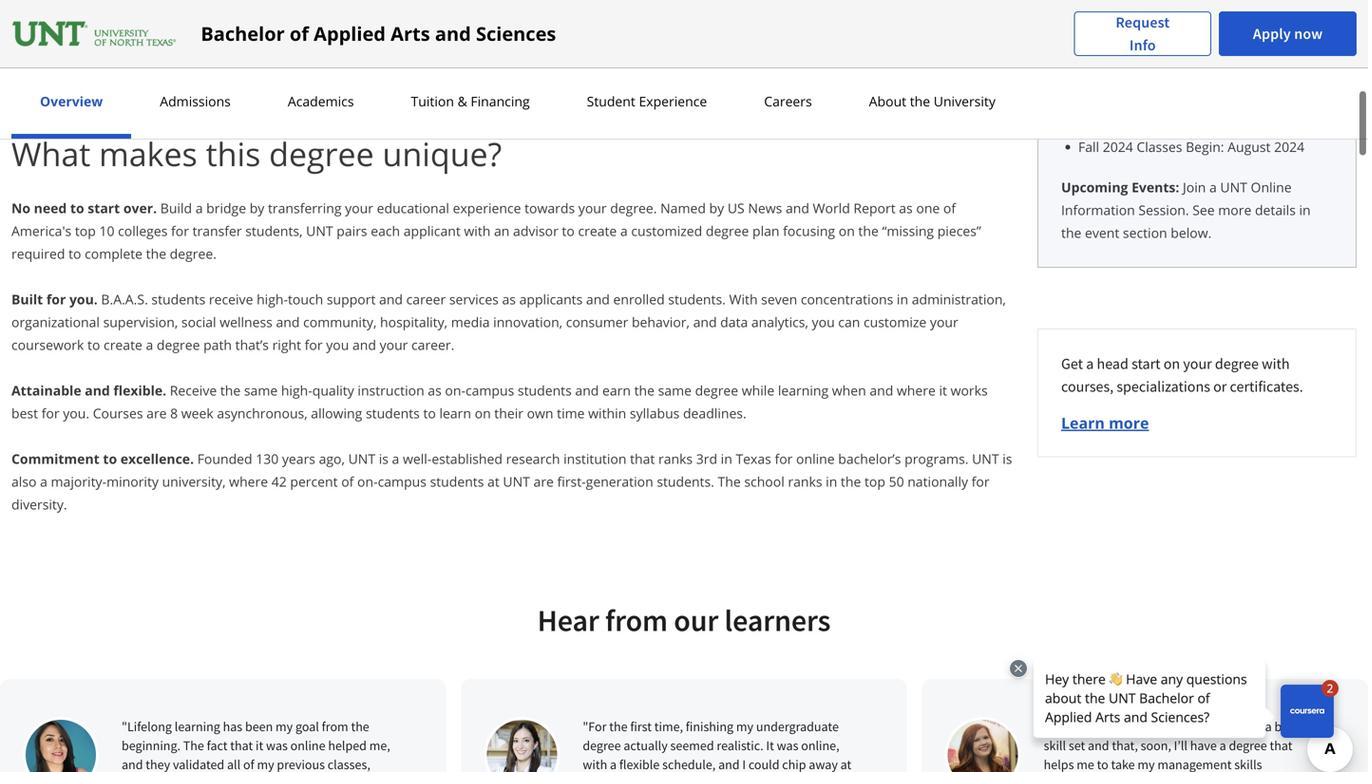Task type: vqa. For each thing, say whether or not it's contained in the screenshot.
Applied
yes



Task type: locate. For each thing, give the bounding box(es) containing it.
1 same from the left
[[244, 382, 278, 400]]

the up active-
[[111, 34, 134, 52]]

fall for fall 2024 classes begin: august 2024
[[1079, 138, 1100, 156]]

1 horizontal spatial career
[[406, 290, 446, 308]]

high- inside b.a.a.s. students receive high-touch support and career services as applicants and enrolled students. with seven concentrations in administration, organizational supervision, social wellness and community, hospitality, media innovation, consumer behavior, and data analytics, you can customize your coursework to create a degree path that's right for you and your career.
[[257, 290, 288, 308]]

1 horizontal spatial makes
[[1060, 718, 1097, 736]]

the inside "lifelong learning has been my goal from the beginning. the fact that it was online helped me, and they validated all of my previous classe
[[183, 737, 204, 755]]

learning up 'fact'
[[175, 718, 220, 736]]

0 horizontal spatial career
[[28, 34, 68, 52]]

classes for summer
[[1169, 8, 1215, 26]]

start for over.
[[88, 199, 120, 217]]

have left "broader"
[[1236, 718, 1263, 736]]

1 vertical spatial top
[[865, 473, 886, 491]]

start inside get a head start on your degree with courses, specializations or certificates.
[[1132, 354, 1161, 373]]

specializations
[[1117, 377, 1211, 396]]

your down hospitality,
[[380, 336, 408, 354]]

your up pairs
[[345, 199, 373, 217]]

transfer inside our b.a.a.s degree accepts and builds on these unique credits, combining them with course work in eight distinct concentrations so you can meet your individual or career goals. the degree is designed to help transfer students from community colleges and technical institutions, non-traditional students with college credit, and veterans or active-duty military personnel finish their bachelor's degree faster. the b.a.a.s. degree does this by accepting many types of credits that other degree programs won't accept.
[[304, 34, 353, 52]]

while
[[742, 382, 775, 400]]

request info button
[[1074, 11, 1212, 57]]

their
[[338, 57, 367, 75], [494, 404, 524, 422]]

upcoming
[[1062, 178, 1128, 196]]

coursework
[[11, 336, 84, 354]]

you. inside receive the same high-quality instruction as on-campus students and earn the same degree while learning when and where it works best for you. courses are 8 week asynchronous, allowing students to learn on their own time within syllabus deadlines.
[[63, 404, 89, 422]]

begin: left may
[[1218, 8, 1257, 26]]

0 horizontal spatial on-
[[357, 473, 378, 491]]

1 vertical spatial as
[[502, 290, 516, 308]]

transfer inside build a bridge by transferring your educational experience towards your degree. named by us news and world report as one of america's top 10 colleges for transfer students, unt pairs each applicant with an advisor to create a customized degree plan focusing on the "missing pieces" required to complete the degree.
[[193, 222, 242, 240]]

on-
[[445, 382, 466, 400], [357, 473, 378, 491]]

in right 3rd at the bottom right
[[721, 450, 733, 468]]

1 vertical spatial ranks
[[788, 473, 823, 491]]

on down world
[[839, 222, 855, 240]]

unt down transferring
[[306, 222, 333, 240]]

learn
[[440, 404, 471, 422]]

top left 10
[[75, 222, 96, 240]]

america's
[[11, 222, 71, 240]]

my inside "it makes me happy to know that i have a broader skill set and that, soon, i'll have a degree that helps me to take my management skil
[[1138, 756, 1155, 773]]

1 horizontal spatial more
[[1219, 201, 1252, 219]]

0 vertical spatial can
[[856, 11, 878, 29]]

to inside receive the same high-quality instruction as on-campus students and earn the same degree while learning when and where it works best for you. courses are 8 week asynchronous, allowing students to learn on their own time within syllabus deadlines.
[[423, 404, 436, 422]]

their inside receive the same high-quality instruction as on-campus students and earn the same degree while learning when and where it works best for you. courses are 8 week asynchronous, allowing students to learn on their own time within syllabus deadlines.
[[494, 404, 524, 422]]

1 horizontal spatial b.a.a.s.
[[553, 57, 600, 75]]

i inside "for the first time, finishing my undergraduate degree actually seemed realistic. it was online, with a flexible schedule, and i could chip away
[[743, 756, 746, 773]]

my right all
[[257, 756, 274, 773]]

degree up certificates.
[[1215, 354, 1259, 373]]

0 horizontal spatial top
[[75, 222, 96, 240]]

degree inside b.a.a.s. students receive high-touch support and career services as applicants and enrolled students. with seven concentrations in administration, organizational supervision, social wellness and community, hospitality, media innovation, consumer behavior, and data analytics, you can customize your coursework to create a degree path that's right for you and your career.
[[157, 336, 200, 354]]

2 vertical spatial from
[[322, 718, 348, 736]]

a right the join
[[1210, 178, 1217, 196]]

event
[[1085, 224, 1120, 242]]

happy
[[1120, 718, 1155, 736]]

start for on
[[1132, 354, 1161, 373]]

0 horizontal spatial are
[[146, 404, 167, 422]]

our b.a.a.s degree accepts and builds on these unique credits, combining them with course work in eight distinct concentrations so you can meet your individual or career goals. the degree is designed to help transfer students from community colleges and technical institutions, non-traditional students with college credit, and veterans or active-duty military personnel finish their bachelor's degree faster. the b.a.a.s. degree does this by accepting many types of credits that other degree programs won't accept.
[[11, 11, 1009, 97]]

0 horizontal spatial learning
[[175, 718, 220, 736]]

on
[[251, 11, 267, 29], [839, 222, 855, 240], [1164, 354, 1181, 373], [475, 404, 491, 422]]

0 horizontal spatial from
[[322, 718, 348, 736]]

helped
[[328, 737, 367, 755]]

0 vertical spatial classes
[[1169, 8, 1215, 26]]

fall
[[1062, 48, 1085, 66], [1079, 138, 1100, 156]]

by inside our b.a.a.s degree accepts and builds on these unique credits, combining them with course work in eight distinct concentrations so you can meet your individual or career goals. the degree is designed to help transfer students from community colleges and technical institutions, non-traditional students with college credit, and veterans or active-duty military personnel finish their bachelor's degree faster. the b.a.a.s. degree does this by accepting many types of credits that other degree programs won't accept.
[[709, 57, 724, 75]]

advisor
[[513, 222, 559, 240]]

campus down well-
[[378, 473, 427, 491]]

0 horizontal spatial have
[[1191, 737, 1217, 755]]

or down goals.
[[96, 57, 109, 75]]

fall 2024 deadlines:
[[1062, 48, 1192, 66]]

1 vertical spatial bachelor's
[[838, 450, 901, 468]]

1 horizontal spatial ranks
[[788, 473, 823, 491]]

info
[[1130, 36, 1156, 55]]

1 vertical spatial their
[[494, 404, 524, 422]]

2 horizontal spatial or
[[1214, 377, 1227, 396]]

campus inside receive the same high-quality instruction as on-campus students and earn the same degree while learning when and where it works best for you. courses are 8 week asynchronous, allowing students to learn on their own time within syllabus deadlines.
[[466, 382, 514, 400]]

of inside our b.a.a.s degree accepts and builds on these unique credits, combining them with course work in eight distinct concentrations so you can meet your individual or career goals. the degree is designed to help transfer students from community colleges and technical institutions, non-traditional students with college credit, and veterans or active-duty military personnel finish their bachelor's degree faster. the b.a.a.s. degree does this by accepting many types of credits that other degree programs won't accept.
[[865, 57, 878, 75]]

0 vertical spatial create
[[578, 222, 617, 240]]

0 vertical spatial students.
[[668, 290, 726, 308]]

0 vertical spatial more
[[1219, 201, 1252, 219]]

all
[[227, 756, 241, 773]]

transfer down bridge
[[193, 222, 242, 240]]

0 horizontal spatial their
[[338, 57, 367, 75]]

1 was from the left
[[266, 737, 288, 755]]

analytics,
[[752, 313, 809, 331]]

bachelor's up 50
[[838, 450, 901, 468]]

0 horizontal spatial makes
[[99, 132, 197, 176]]

online down goal at the left bottom of page
[[290, 737, 326, 755]]

skill
[[1044, 737, 1066, 755]]

1 horizontal spatial bachelor's
[[838, 450, 901, 468]]

8
[[170, 404, 178, 422]]

1 horizontal spatial was
[[777, 737, 799, 755]]

the inside "for the first time, finishing my undergraduate degree actually seemed realistic. it was online, with a flexible schedule, and i could chip away
[[609, 718, 628, 736]]

same up the "asynchronous,"
[[244, 382, 278, 400]]

where inside receive the same high-quality instruction as on-campus students and earn the same degree while learning when and where it works best for you. courses are 8 week asynchronous, allowing students to learn on their own time within syllabus deadlines.
[[897, 382, 936, 400]]

your
[[917, 11, 945, 29], [345, 199, 373, 217], [579, 199, 607, 217], [930, 313, 959, 331], [380, 336, 408, 354], [1184, 354, 1212, 373]]

0 horizontal spatial me
[[1077, 756, 1095, 773]]

of inside "lifelong learning has been my goal from the beginning. the fact that it was online helped me, and they validated all of my previous classe
[[243, 756, 254, 773]]

broader
[[1275, 718, 1319, 736]]

1 vertical spatial concentrations
[[801, 290, 894, 308]]

my down soon,
[[1138, 756, 1155, 773]]

1 vertical spatial start
[[1132, 354, 1161, 373]]

the inside "lifelong learning has been my goal from the beginning. the fact that it was online helped me, and they validated all of my previous classe
[[351, 718, 369, 736]]

the down 'report'
[[859, 222, 879, 240]]

1 vertical spatial high-
[[281, 382, 312, 400]]

high- inside receive the same high-quality instruction as on-campus students and earn the same degree while learning when and where it works best for you. courses are 8 week asynchronous, allowing students to learn on their own time within syllabus deadlines.
[[281, 382, 312, 400]]

degree. up customized
[[610, 199, 657, 217]]

1 horizontal spatial start
[[1132, 354, 1161, 373]]

the down texas
[[718, 473, 741, 491]]

or down our
[[11, 34, 25, 52]]

makes up over.
[[99, 132, 197, 176]]

behavior,
[[632, 313, 690, 331]]

when
[[832, 382, 866, 400]]

from inside our b.a.a.s degree accepts and builds on these unique credits, combining them with course work in eight distinct concentrations so you can meet your individual or career goals. the degree is designed to help transfer students from community colleges and technical institutions, non-traditional students with college credit, and veterans or active-duty military personnel finish their bachelor's degree faster. the b.a.a.s. degree does this by accepting many types of credits that other degree programs won't accept.
[[414, 34, 444, 52]]

0 horizontal spatial ranks
[[659, 450, 693, 468]]

a inside "for the first time, finishing my undergraduate degree actually seemed realistic. it was online, with a flexible schedule, and i could chip away
[[610, 756, 617, 773]]

you right so
[[830, 11, 853, 29]]

untbaas anasaid image
[[484, 718, 560, 773]]

and
[[183, 11, 206, 29], [435, 20, 471, 47], [575, 34, 598, 52], [11, 57, 35, 75], [786, 199, 810, 217], [379, 290, 403, 308], [586, 290, 610, 308], [276, 313, 300, 331], [693, 313, 717, 331], [353, 336, 376, 354], [85, 382, 110, 400], [575, 382, 599, 400], [870, 382, 894, 400], [1088, 737, 1110, 755], [122, 756, 143, 773], [719, 756, 740, 773]]

0 horizontal spatial where
[[229, 473, 268, 491]]

you. down "attainable and flexible."
[[63, 404, 89, 422]]

1 vertical spatial colleges
[[118, 222, 168, 240]]

learners
[[725, 602, 831, 640]]

degree inside build a bridge by transferring your educational experience towards your degree. named by us news and world report as one of america's top 10 colleges for transfer students, unt pairs each applicant with an advisor to create a customized degree plan focusing on the "missing pieces" required to complete the degree.
[[706, 222, 749, 240]]

0 vertical spatial begin:
[[1218, 8, 1257, 26]]

campus inside founded 130 years ago, unt is a well-established research institution that ranks 3rd in texas for online bachelor's programs. unt is also a majority-minority university, where 42 percent of on-campus students at unt are first-generation students. the school ranks in the top 50 nationally for diversity.
[[378, 473, 427, 491]]

concentrations inside b.a.a.s. students receive high-touch support and career services as applicants and enrolled students. with seven concentrations in administration, organizational supervision, social wellness and community, hospitality, media innovation, consumer behavior, and data analytics, you can customize your coursework to create a degree path that's right for you and your career.
[[801, 290, 894, 308]]

0 horizontal spatial same
[[244, 382, 278, 400]]

path
[[203, 336, 232, 354]]

1 horizontal spatial top
[[865, 473, 886, 491]]

events:
[[1132, 178, 1180, 196]]

0 vertical spatial campus
[[466, 382, 514, 400]]

transfer down unique
[[304, 34, 353, 52]]

classes
[[1169, 8, 1215, 26], [1137, 138, 1183, 156]]

students up types
[[833, 34, 887, 52]]

0 vertical spatial are
[[146, 404, 167, 422]]

1 horizontal spatial is
[[379, 450, 389, 468]]

0 horizontal spatial b.a.a.s.
[[101, 290, 148, 308]]

applicants
[[519, 290, 583, 308]]

career down the b.a.a.s
[[28, 34, 68, 52]]

1 horizontal spatial it
[[939, 382, 947, 400]]

1 vertical spatial create
[[104, 336, 142, 354]]

can inside our b.a.a.s degree accepts and builds on these unique credits, combining them with course work in eight distinct concentrations so you can meet your individual or career goals. the degree is designed to help transfer students from community colleges and technical institutions, non-traditional students with college credit, and veterans or active-duty military personnel finish their bachelor's degree faster. the b.a.a.s. degree does this by accepting many types of credits that other degree programs won't accept.
[[856, 11, 878, 29]]

with
[[508, 11, 535, 29], [890, 34, 917, 52], [464, 222, 491, 240], [1262, 354, 1290, 373], [583, 756, 607, 773]]

the up helped
[[351, 718, 369, 736]]

1 horizontal spatial where
[[897, 382, 936, 400]]

2 vertical spatial as
[[428, 382, 442, 400]]

from inside "lifelong learning has been my goal from the beginning. the fact that it was online helped me, and they validated all of my previous classe
[[322, 718, 348, 736]]

careers link
[[759, 92, 818, 110]]

with up certificates.
[[1262, 354, 1290, 373]]

0 vertical spatial fall
[[1062, 48, 1085, 66]]

and up right
[[276, 313, 300, 331]]

1 horizontal spatial have
[[1236, 718, 1263, 736]]

1 horizontal spatial are
[[534, 473, 554, 491]]

for inside b.a.a.s. students receive high-touch support and career services as applicants and enrolled students. with seven concentrations in administration, organizational supervision, social wellness and community, hospitality, media innovation, consumer behavior, and data analytics, you can customize your coursework to create a degree path that's right for you and your career.
[[305, 336, 323, 354]]

2024 down summer
[[1088, 48, 1119, 66]]

0 vertical spatial i
[[1230, 718, 1234, 736]]

1 vertical spatial are
[[534, 473, 554, 491]]

was inside "for the first time, finishing my undergraduate degree actually seemed realistic. it was online, with a flexible schedule, and i could chip away
[[777, 737, 799, 755]]

2 horizontal spatial is
[[1003, 450, 1013, 468]]

ranks right school
[[788, 473, 823, 491]]

in inside b.a.a.s. students receive high-touch support and career services as applicants and enrolled students. with seven concentrations in administration, organizational supervision, social wellness and community, hospitality, media innovation, consumer behavior, and data analytics, you can customize your coursework to create a degree path that's right for you and your career.
[[897, 290, 909, 308]]

school
[[744, 473, 785, 491]]

"for the first time, finishing my undergraduate degree actually seemed realistic. it was online, with a flexible schedule, and i could chip away 
[[583, 718, 852, 773]]

for inside build a bridge by transferring your educational experience towards your degree. named by us news and world report as one of america's top 10 colleges for transfer students, unt pairs each applicant with an advisor to create a customized degree plan focusing on the "missing pieces" required to complete the degree.
[[171, 222, 189, 240]]

towards
[[525, 199, 575, 217]]

more right see
[[1219, 201, 1252, 219]]

as inside build a bridge by transferring your educational experience towards your degree. named by us news and world report as one of america's top 10 colleges for transfer students, unt pairs each applicant with an advisor to create a customized degree plan focusing on the "missing pieces" required to complete the degree.
[[899, 199, 913, 217]]

same up syllabus on the left of the page
[[658, 382, 692, 400]]

it inside receive the same high-quality instruction as on-campus students and earn the same degree while learning when and where it works best for you. courses are 8 week asynchronous, allowing students to learn on their own time within syllabus deadlines.
[[939, 382, 947, 400]]

report
[[854, 199, 896, 217]]

plan
[[753, 222, 780, 240]]

b.a.a.s. up supervision,
[[101, 290, 148, 308]]

courses,
[[1062, 377, 1114, 396]]

are inside founded 130 years ago, unt is a well-established research institution that ranks 3rd in texas for online bachelor's programs. unt is also a majority-minority university, where 42 percent of on-campus students at unt are first-generation students. the school ranks in the top 50 nationally for diversity.
[[534, 473, 554, 491]]

organizational
[[11, 313, 100, 331]]

of right one
[[944, 199, 956, 217]]

is left well-
[[379, 450, 389, 468]]

academics
[[288, 92, 354, 110]]

begin: up the join
[[1186, 138, 1225, 156]]

the left 50
[[841, 473, 861, 491]]

on- up "learn"
[[445, 382, 466, 400]]

have
[[1236, 718, 1263, 736], [1191, 737, 1217, 755]]

0 horizontal spatial i
[[743, 756, 746, 773]]

high- up the "asynchronous,"
[[281, 382, 312, 400]]

a left flexible
[[610, 756, 617, 773]]

online,
[[801, 737, 840, 755]]

me
[[1099, 718, 1117, 736], [1077, 756, 1095, 773]]

1 horizontal spatial this
[[683, 57, 706, 75]]

0 horizontal spatial this
[[206, 132, 261, 176]]

pieces"
[[938, 222, 982, 240]]

0 horizontal spatial it
[[256, 737, 263, 755]]

where left the works
[[897, 382, 936, 400]]

for right nationally
[[972, 473, 990, 491]]

where inside founded 130 years ago, unt is a well-established research institution that ranks 3rd in texas for online bachelor's programs. unt is also a majority-minority university, where 42 percent of on-campus students at unt are first-generation students. the school ranks in the top 50 nationally for diversity.
[[229, 473, 268, 491]]

top
[[75, 222, 96, 240], [865, 473, 886, 491]]

me up the that,
[[1099, 718, 1117, 736]]

online inside "lifelong learning has been my goal from the beginning. the fact that it was online helped me, and they validated all of my previous classe
[[290, 737, 326, 755]]

on inside build a bridge by transferring your educational experience towards your degree. named by us news and world report as one of america's top 10 colleges for transfer students, unt pairs each applicant with an advisor to create a customized degree plan focusing on the "missing pieces" required to complete the degree.
[[839, 222, 855, 240]]

1 horizontal spatial or
[[96, 57, 109, 75]]

me,
[[369, 737, 390, 755]]

0 vertical spatial degree.
[[610, 199, 657, 217]]

and left 'builds'
[[183, 11, 206, 29]]

from down combining
[[414, 34, 444, 52]]

0 horizontal spatial start
[[88, 199, 120, 217]]

unt
[[1221, 178, 1248, 196], [306, 222, 333, 240], [348, 450, 375, 468], [972, 450, 999, 468], [503, 473, 530, 491]]

1 horizontal spatial same
[[658, 382, 692, 400]]

that up all
[[230, 737, 253, 755]]

for inside receive the same high-quality instruction as on-campus students and earn the same degree while learning when and where it works best for you. courses are 8 week asynchronous, allowing students to learn on their own time within syllabus deadlines.
[[42, 404, 60, 422]]

the
[[910, 92, 931, 110], [859, 222, 879, 240], [1062, 224, 1082, 242], [146, 245, 166, 263], [220, 382, 241, 400], [634, 382, 655, 400], [841, 473, 861, 491], [351, 718, 369, 736], [609, 718, 628, 736]]

1 vertical spatial classes
[[1137, 138, 1183, 156]]

0 horizontal spatial online
[[290, 737, 326, 755]]

0 horizontal spatial was
[[266, 737, 288, 755]]

1 vertical spatial b.a.a.s.
[[101, 290, 148, 308]]

0 horizontal spatial as
[[428, 382, 442, 400]]

career inside our b.a.a.s degree accepts and builds on these unique credits, combining them with course work in eight distinct concentrations so you can meet your individual or career goals. the degree is designed to help transfer students from community colleges and technical institutions, non-traditional students with college credit, and veterans or active-duty military personnel finish their bachelor's degree faster. the b.a.a.s. degree does this by accepting many types of credits that other degree programs won't accept.
[[28, 34, 68, 52]]

finish
[[300, 57, 334, 75]]

students up the social
[[152, 290, 206, 308]]

2024 right may
[[1290, 8, 1320, 26]]

1 vertical spatial more
[[1109, 413, 1149, 433]]

about the university link
[[864, 92, 1002, 110]]

degree down the social
[[157, 336, 200, 354]]

consumer
[[566, 313, 629, 331]]

admissions
[[160, 92, 231, 110]]

supervision,
[[103, 313, 178, 331]]

your up college
[[917, 11, 945, 29]]

1 horizontal spatial transfer
[[304, 34, 353, 52]]

2 was from the left
[[777, 737, 799, 755]]

create right advisor
[[578, 222, 617, 240]]

apply
[[1253, 24, 1291, 43]]

a left "broader"
[[1266, 718, 1272, 736]]

0 vertical spatial this
[[683, 57, 706, 75]]

you right the 'analytics,'
[[812, 313, 835, 331]]

high- for touch
[[257, 290, 288, 308]]

i down realistic.
[[743, 756, 746, 773]]

best
[[11, 404, 38, 422]]

makes for what
[[99, 132, 197, 176]]

your right towards
[[579, 199, 607, 217]]

0 horizontal spatial transfer
[[193, 222, 242, 240]]

as up innovation,
[[502, 290, 516, 308]]

to right required
[[68, 245, 81, 263]]

can left customize
[[838, 313, 860, 331]]

students inside b.a.a.s. students receive high-touch support and career services as applicants and enrolled students. with seven concentrations in administration, organizational supervision, social wellness and community, hospitality, media innovation, consumer behavior, and data analytics, you can customize your coursework to create a degree path that's right for you and your career.
[[152, 290, 206, 308]]

top inside build a bridge by transferring your educational experience towards your degree. named by us news and world report as one of america's top 10 colleges for transfer students, unt pairs each applicant with an advisor to create a customized degree plan focusing on the "missing pieces" required to complete the degree.
[[75, 222, 96, 240]]

a down supervision,
[[146, 336, 153, 354]]

classes for fall
[[1137, 138, 1183, 156]]

their left own
[[494, 404, 524, 422]]

actually
[[624, 737, 668, 755]]

online
[[1251, 178, 1292, 196]]

0 vertical spatial it
[[939, 382, 947, 400]]

0 vertical spatial on-
[[445, 382, 466, 400]]

built
[[11, 290, 43, 308]]

of down ago,
[[341, 473, 354, 491]]

0 vertical spatial as
[[899, 199, 913, 217]]

get a head start on your degree with courses, specializations or certificates.
[[1062, 354, 1304, 396]]

tuition & financing
[[411, 92, 530, 110]]

learn
[[1062, 413, 1105, 433]]

0 vertical spatial career
[[28, 34, 68, 52]]

and left they
[[122, 756, 143, 773]]

0 horizontal spatial campus
[[378, 473, 427, 491]]

"lifelong
[[122, 718, 172, 736]]

concentrations up non-
[[716, 11, 809, 29]]

receive the same high-quality instruction as on-campus students and earn the same degree while learning when and where it works best for you. courses are 8 week asynchronous, allowing students to learn on their own time within syllabus deadlines.
[[11, 382, 988, 422]]

degree inside "for the first time, finishing my undergraduate degree actually seemed realistic. it was online, with a flexible schedule, and i could chip away
[[583, 737, 621, 755]]

upcoming events:
[[1062, 178, 1180, 196]]

1 horizontal spatial degree.
[[610, 199, 657, 217]]

0 vertical spatial top
[[75, 222, 96, 240]]

0 vertical spatial from
[[414, 34, 444, 52]]

makes inside "it makes me happy to know that i have a broader skill set and that, soon, i'll have a degree that helps me to take my management skil
[[1060, 718, 1097, 736]]

this
[[683, 57, 706, 75], [206, 132, 261, 176]]

institution
[[564, 450, 627, 468]]

1 vertical spatial it
[[256, 737, 263, 755]]

top inside founded 130 years ago, unt is a well-established research institution that ranks 3rd in texas for online bachelor's programs. unt is also a majority-minority university, where 42 percent of on-campus students at unt are first-generation students. the school ranks in the top 50 nationally for diversity.
[[865, 473, 886, 491]]

have up management
[[1191, 737, 1217, 755]]

your inside our b.a.a.s degree accepts and builds on these unique credits, combining them with course work in eight distinct concentrations so you can meet your individual or career goals. the degree is designed to help transfer students from community colleges and technical institutions, non-traditional students with college credit, and veterans or active-duty military personnel finish their bachelor's degree faster. the b.a.a.s. degree does this by accepting many types of credits that other degree programs won't accept.
[[917, 11, 945, 29]]

can inside b.a.a.s. students receive high-touch support and career services as applicants and enrolled students. with seven concentrations in administration, organizational supervision, social wellness and community, hospitality, media innovation, consumer behavior, and data analytics, you can customize your coursework to create a degree path that's right for you and your career.
[[838, 313, 860, 331]]

in up technical at the top left
[[618, 11, 629, 29]]

1 horizontal spatial from
[[414, 34, 444, 52]]

1 horizontal spatial campus
[[466, 382, 514, 400]]

that inside our b.a.a.s degree accepts and builds on these unique credits, combining them with course work in eight distinct concentrations so you can meet your individual or career goals. the degree is designed to help transfer students from community colleges and technical institutions, non-traditional students with college credit, and veterans or active-duty military personnel finish their bachelor's degree faster. the b.a.a.s. degree does this by accepting many types of credits that other degree programs won't accept.
[[926, 57, 951, 75]]

degree
[[86, 11, 129, 29], [137, 34, 180, 52], [437, 57, 480, 75], [603, 57, 646, 75], [11, 79, 55, 97], [269, 132, 374, 176], [706, 222, 749, 240], [157, 336, 200, 354], [1215, 354, 1259, 373], [695, 382, 739, 400], [583, 737, 621, 755], [1229, 737, 1268, 755]]

customized
[[631, 222, 703, 240]]

their down "applied"
[[338, 57, 367, 75]]

first-
[[557, 473, 586, 491]]

2024 for summer 2024 classes begin: may 2024
[[1135, 8, 1166, 26]]

flexible.
[[113, 382, 166, 400]]

2 horizontal spatial from
[[605, 602, 668, 640]]

1 vertical spatial career
[[406, 290, 446, 308]]

1 vertical spatial from
[[605, 602, 668, 640]]

realistic.
[[717, 737, 764, 755]]

0 vertical spatial transfer
[[304, 34, 353, 52]]

begin: for august
[[1186, 138, 1225, 156]]

is up military
[[184, 34, 194, 52]]

and up courses
[[85, 382, 110, 400]]

my
[[276, 718, 293, 736], [736, 718, 754, 736], [257, 756, 274, 773], [1138, 756, 1155, 773]]

1 horizontal spatial on-
[[445, 382, 466, 400]]

for right right
[[305, 336, 323, 354]]

on- right the "percent"
[[357, 473, 378, 491]]

and inside build a bridge by transferring your educational experience towards your degree. named by us news and world report as one of america's top 10 colleges for transfer students, unt pairs each applicant with an advisor to create a customized degree plan focusing on the "missing pieces" required to complete the degree.
[[786, 199, 810, 217]]

of right all
[[243, 756, 254, 773]]

in right details
[[1300, 201, 1311, 219]]

touch
[[288, 290, 323, 308]]

what makes this degree unique?
[[11, 132, 502, 176]]

1 horizontal spatial create
[[578, 222, 617, 240]]

the inside founded 130 years ago, unt is a well-established research institution that ranks 3rd in texas for online bachelor's programs. unt is also a majority-minority university, where 42 percent of on-campus students at unt are first-generation students. the school ranks in the top 50 nationally for diversity.
[[841, 473, 861, 491]]

learning inside receive the same high-quality instruction as on-campus students and earn the same degree while learning when and where it works best for you. courses are 8 week asynchronous, allowing students to learn on their own time within syllabus deadlines.
[[778, 382, 829, 400]]

0 vertical spatial makes
[[99, 132, 197, 176]]

built for you.
[[11, 290, 98, 308]]

bachelor's inside our b.a.a.s degree accepts and builds on these unique credits, combining them with course work in eight distinct concentrations so you can meet your individual or career goals. the degree is designed to help transfer students from community colleges and technical institutions, non-traditional students with college credit, and veterans or active-duty military personnel finish their bachelor's degree faster. the b.a.a.s. degree does this by accepting many types of credits that other degree programs won't accept.
[[370, 57, 433, 75]]

services
[[449, 290, 499, 308]]

1 vertical spatial degree.
[[170, 245, 217, 263]]

the left first at left bottom
[[609, 718, 628, 736]]

ranks
[[659, 450, 693, 468], [788, 473, 823, 491]]

students. down 3rd at the bottom right
[[657, 473, 715, 491]]

0 vertical spatial or
[[11, 34, 25, 52]]

b.a.a.s. inside b.a.a.s. students receive high-touch support and career services as applicants and enrolled students. with seven concentrations in administration, organizational supervision, social wellness and community, hospitality, media innovation, consumer behavior, and data analytics, you can customize your coursework to create a degree path that's right for you and your career.
[[101, 290, 148, 308]]

degree inside receive the same high-quality instruction as on-campus students and earn the same degree while learning when and where it works best for you. courses are 8 week asynchronous, allowing students to learn on their own time within syllabus deadlines.
[[695, 382, 739, 400]]

student experience
[[587, 92, 707, 110]]

i inside "it makes me happy to know that i have a broader skill set and that, soon, i'll have a degree that helps me to take my management skil
[[1230, 718, 1234, 736]]

of inside founded 130 years ago, unt is a well-established research institution that ranks 3rd in texas for online bachelor's programs. unt is also a majority-minority university, where 42 percent of on-campus students at unt are first-generation students. the school ranks in the top 50 nationally for diversity.
[[341, 473, 354, 491]]

our
[[674, 602, 719, 640]]

fall inside list item
[[1079, 138, 1100, 156]]

1 vertical spatial students.
[[657, 473, 715, 491]]

summer 2024 classes begin: may 2024 list item
[[1079, 7, 1333, 27]]

unt right at
[[503, 473, 530, 491]]

sciences
[[476, 20, 556, 47]]

1 vertical spatial you.
[[63, 404, 89, 422]]

is right programs.
[[1003, 450, 1013, 468]]

bachelor's inside founded 130 years ago, unt is a well-established research institution that ranks 3rd in texas for online bachelor's programs. unt is also a majority-minority university, where 42 percent of on-campus students at unt are first-generation students. the school ranks in the top 50 nationally for diversity.
[[838, 450, 901, 468]]

1 vertical spatial on-
[[357, 473, 378, 491]]

concentrations inside our b.a.a.s degree accepts and builds on these unique credits, combining them with course work in eight distinct concentrations so you can meet your individual or career goals. the degree is designed to help transfer students from community colleges and technical institutions, non-traditional students with college credit, and veterans or active-duty military personnel finish their bachelor's degree faster. the b.a.a.s. degree does this by accepting many types of credits that other degree programs won't accept.
[[716, 11, 809, 29]]

apply now
[[1253, 24, 1323, 43]]

learn more
[[1062, 413, 1149, 433]]



Task type: describe. For each thing, give the bounding box(es) containing it.
and right when
[[870, 382, 894, 400]]

1 vertical spatial or
[[96, 57, 109, 75]]

students up own
[[518, 382, 572, 400]]

fall for fall 2024 deadlines:
[[1062, 48, 1085, 66]]

on- inside founded 130 years ago, unt is a well-established research institution that ranks 3rd in texas for online bachelor's programs. unt is also a majority-minority university, where 42 percent of on-campus students at unt are first-generation students. the school ranks in the top 50 nationally for diversity.
[[357, 473, 378, 491]]

on- inside receive the same high-quality instruction as on-campus students and earn the same degree while learning when and where it works best for you. courses are 8 week asynchronous, allowing students to learn on their own time within syllabus deadlines.
[[445, 382, 466, 400]]

accepts
[[132, 11, 179, 29]]

seemed
[[671, 737, 714, 755]]

build a bridge by transferring your educational experience towards your degree. named by us news and world report as one of america's top 10 colleges for transfer students, unt pairs each applicant with an advisor to create a customized degree plan focusing on the "missing pieces" required to complete the degree.
[[11, 199, 982, 263]]

and left data
[[693, 313, 717, 331]]

to left take
[[1097, 756, 1109, 773]]

that inside "lifelong learning has been my goal from the beginning. the fact that it was online helped me, and they validated all of my previous classe
[[230, 737, 253, 755]]

see
[[1193, 201, 1215, 219]]

50
[[889, 473, 904, 491]]

that inside founded 130 years ago, unt is a well-established research institution that ranks 3rd in texas for online bachelor's programs. unt is also a majority-minority university, where 42 percent of on-campus students at unt are first-generation students. the school ranks in the top 50 nationally for diversity.
[[630, 450, 655, 468]]

unt right programs.
[[972, 450, 999, 468]]

0 vertical spatial you.
[[69, 290, 98, 308]]

career inside b.a.a.s. students receive high-touch support and career services as applicants and enrolled students. with seven concentrations in administration, organizational supervision, social wellness and community, hospitality, media innovation, consumer behavior, and data analytics, you can customize your coursework to create a degree path that's right for you and your career.
[[406, 290, 446, 308]]

unique
[[308, 11, 351, 29]]

colleges inside build a bridge by transferring your educational experience towards your degree. named by us news and world report as one of america's top 10 colleges for transfer students, unt pairs each applicant with an advisor to create a customized degree plan focusing on the "missing pieces" required to complete the degree.
[[118, 222, 168, 240]]

deadlines.
[[683, 404, 747, 422]]

commitment to excellence.
[[11, 450, 194, 468]]

established
[[432, 450, 503, 468]]

bachelor
[[201, 20, 285, 47]]

the up syllabus on the left of the page
[[634, 382, 655, 400]]

that down "broader"
[[1270, 737, 1293, 755]]

what
[[11, 132, 91, 176]]

b.a.a.s. students receive high-touch support and career services as applicants and enrolled students. with seven concentrations in administration, organizational supervision, social wellness and community, hospitality, media innovation, consumer behavior, and data analytics, you can customize your coursework to create a degree path that's right for you and your career.
[[11, 290, 1006, 354]]

a inside get a head start on your degree with courses, specializations or certificates.
[[1086, 354, 1094, 373]]

experience
[[639, 92, 707, 110]]

transferring
[[268, 199, 342, 217]]

with inside get a head start on your degree with courses, specializations or certificates.
[[1262, 354, 1290, 373]]

customize
[[864, 313, 927, 331]]

degree down "veterans"
[[11, 79, 55, 97]]

0 horizontal spatial more
[[1109, 413, 1149, 433]]

a left customized
[[621, 222, 628, 240]]

students. inside founded 130 years ago, unt is a well-established research institution that ranks 3rd in texas for online bachelor's programs. unt is also a majority-minority university, where 42 percent of on-campus students at unt are first-generation students. the school ranks in the top 50 nationally for diversity.
[[657, 473, 715, 491]]

personnel
[[234, 57, 297, 75]]

2 vertical spatial you
[[326, 336, 349, 354]]

syllabus
[[630, 404, 680, 422]]

ago,
[[319, 450, 345, 468]]

on inside our b.a.a.s degree accepts and builds on these unique credits, combining them with course work in eight distinct concentrations so you can meet your individual or career goals. the degree is designed to help transfer students from community colleges and technical institutions, non-traditional students with college credit, and veterans or active-duty military personnel finish their bachelor's degree faster. the b.a.a.s. degree does this by accepting many types of credits that other degree programs won't accept.
[[251, 11, 267, 29]]

eight
[[633, 11, 664, 29]]

builds
[[210, 11, 247, 29]]

goal
[[296, 718, 319, 736]]

colleges inside our b.a.a.s degree accepts and builds on these unique credits, combining them with course work in eight distinct concentrations so you can meet your individual or career goals. the degree is designed to help transfer students from community colleges and technical institutions, non-traditional students with college credit, and veterans or active-duty military personnel finish their bachelor's degree faster. the b.a.a.s. degree does this by accepting many types of credits that other degree programs won't accept.
[[522, 34, 571, 52]]

in inside our b.a.a.s degree accepts and builds on these unique credits, combining them with course work in eight distinct concentrations so you can meet your individual or career goals. the degree is designed to help transfer students from community colleges and technical institutions, non-traditional students with college credit, and veterans or active-duty military personnel finish their bachelor's degree faster. the b.a.a.s. degree does this by accepting many types of credits that other degree programs won't accept.
[[618, 11, 629, 29]]

your down administration,
[[930, 313, 959, 331]]

information
[[1062, 201, 1135, 219]]

head
[[1097, 354, 1129, 373]]

students down instruction
[[366, 404, 420, 422]]

of inside build a bridge by transferring your educational experience towards your degree. named by us news and world report as one of america's top 10 colleges for transfer students, unt pairs each applicant with an advisor to create a customized degree plan focusing on the "missing pieces" required to complete the degree.
[[944, 199, 956, 217]]

students,
[[245, 222, 303, 240]]

learning inside "lifelong learning has been my goal from the beginning. the fact that it was online helped me, and they validated all of my previous classe
[[175, 718, 220, 736]]

this inside our b.a.a.s degree accepts and builds on these unique credits, combining them with course work in eight distinct concentrations so you can meet your individual or career goals. the degree is designed to help transfer students from community colleges and technical institutions, non-traditional students with college credit, and veterans or active-duty military personnel finish their bachelor's degree faster. the b.a.a.s. degree does this by accepting many types of credits that other degree programs won't accept.
[[683, 57, 706, 75]]

minority
[[107, 473, 159, 491]]

college
[[921, 34, 964, 52]]

university of north texas image
[[11, 19, 178, 49]]

students. inside b.a.a.s. students receive high-touch support and career services as applicants and enrolled students. with seven concentrations in administration, organizational supervision, social wellness and community, hospitality, media innovation, consumer behavior, and data analytics, you can customize your coursework to create a degree path that's right for you and your career.
[[668, 290, 726, 308]]

fall 2024 classes begin: august 2024
[[1079, 138, 1305, 156]]

does
[[650, 57, 680, 75]]

unt right ago,
[[348, 450, 375, 468]]

the inside founded 130 years ago, unt is a well-established research institution that ranks 3rd in texas for online bachelor's programs. unt is also a majority-minority university, where 42 percent of on-campus students at unt are first-generation students. the school ranks in the top 50 nationally for diversity.
[[718, 473, 741, 491]]

deadlines:
[[1122, 48, 1192, 66]]

as inside receive the same high-quality instruction as on-campus students and earn the same degree while learning when and where it works best for you. courses are 8 week asynchronous, allowing students to learn on their own time within syllabus deadlines.
[[428, 382, 442, 400]]

unt inside build a bridge by transferring your educational experience towards your degree. named by us news and world report as one of america's top 10 colleges for transfer students, unt pairs each applicant with an advisor to create a customized degree plan focusing on the "missing pieces" required to complete the degree.
[[306, 222, 333, 240]]

a right build
[[196, 199, 203, 217]]

educational
[[377, 199, 449, 217]]

online inside founded 130 years ago, unt is a well-established research institution that ranks 3rd in texas for online bachelor's programs. unt is also a majority-minority university, where 42 percent of on-campus students at unt are first-generation students. the school ranks in the top 50 nationally for diversity.
[[796, 450, 835, 468]]

with inside build a bridge by transferring your educational experience towards your degree. named by us news and world report as one of america's top 10 colleges for transfer students, unt pairs each applicant with an advisor to create a customized degree plan focusing on the "missing pieces" required to complete the degree.
[[464, 222, 491, 240]]

for up organizational
[[46, 290, 66, 308]]

details
[[1255, 201, 1296, 219]]

was inside "lifelong learning has been my goal from the beginning. the fact that it was online helped me, and they validated all of my previous classe
[[266, 737, 288, 755]]

are inside receive the same high-quality instruction as on-campus students and earn the same degree while learning when and where it works best for you. courses are 8 week asynchronous, allowing students to learn on their own time within syllabus deadlines.
[[146, 404, 167, 422]]

the right receive on the left of page
[[220, 382, 241, 400]]

to up soon,
[[1157, 718, 1169, 736]]

and up hospitality,
[[379, 290, 403, 308]]

with up the "credits" in the top of the page
[[890, 34, 917, 52]]

their inside our b.a.a.s degree accepts and builds on these unique credits, combining them with course work in eight distinct concentrations so you can meet your individual or career goals. the degree is designed to help transfer students from community colleges and technical institutions, non-traditional students with college credit, and veterans or active-duty military personnel finish their bachelor's degree faster. the b.a.a.s. degree does this by accepting many types of credits that other degree programs won't accept.
[[338, 57, 367, 75]]

degree down technical at the top left
[[603, 57, 646, 75]]

take
[[1111, 756, 1135, 773]]

your inside get a head start on your degree with courses, specializations or certificates.
[[1184, 354, 1212, 373]]

create inside build a bridge by transferring your educational experience towards your degree. named by us news and world report as one of america's top 10 colleges for transfer students, unt pairs each applicant with an advisor to create a customized degree plan focusing on the "missing pieces" required to complete the degree.
[[578, 222, 617, 240]]

soon,
[[1141, 737, 1172, 755]]

for up school
[[775, 450, 793, 468]]

1 vertical spatial this
[[206, 132, 261, 176]]

a inside b.a.a.s. students receive high-touch support and career services as applicants and enrolled students. with seven concentrations in administration, organizational supervision, social wellness and community, hospitality, media innovation, consumer behavior, and data analytics, you can customize your coursework to create a degree path that's right for you and your career.
[[146, 336, 153, 354]]

founded 130 years ago, unt is a well-established research institution that ranks 3rd in texas for online bachelor's programs. unt is also a majority-minority university, where 42 percent of on-campus students at unt are first-generation students. the school ranks in the top 50 nationally for diversity.
[[11, 450, 1013, 514]]

majority-
[[51, 473, 107, 491]]

is inside our b.a.a.s degree accepts and builds on these unique credits, combining them with course work in eight distinct concentrations so you can meet your individual or career goals. the degree is designed to help transfer students from community colleges and technical institutions, non-traditional students with college credit, and veterans or active-duty military personnel finish their bachelor's degree faster. the b.a.a.s. degree does this by accepting many types of credits that other degree programs won't accept.
[[184, 34, 194, 52]]

set
[[1069, 737, 1086, 755]]

schedule,
[[662, 756, 716, 773]]

goals.
[[71, 34, 107, 52]]

news
[[748, 199, 782, 217]]

2 same from the left
[[658, 382, 692, 400]]

on inside receive the same high-quality instruction as on-campus students and earn the same degree while learning when and where it works best for you. courses are 8 week asynchronous, allowing students to learn on their own time within syllabus deadlines.
[[475, 404, 491, 422]]

to down towards
[[562, 222, 575, 240]]

1 vertical spatial you
[[812, 313, 835, 331]]

2024 for fall 2024 deadlines:
[[1088, 48, 1119, 66]]

required
[[11, 245, 65, 263]]

to inside our b.a.a.s degree accepts and builds on these unique credits, combining them with course work in eight distinct concentrations so you can meet your individual or career goals. the degree is designed to help transfer students from community colleges and technical institutions, non-traditional students with college credit, and veterans or active-duty military personnel finish their bachelor's degree faster. the b.a.a.s. degree does this by accepting many types of credits that other degree programs won't accept.
[[257, 34, 270, 52]]

by up students,
[[250, 199, 265, 217]]

and left the them on the top left of page
[[435, 20, 471, 47]]

by left us
[[709, 199, 724, 217]]

and up consumer
[[586, 290, 610, 308]]

get
[[1062, 354, 1083, 373]]

i'll
[[1174, 737, 1188, 755]]

0 horizontal spatial or
[[11, 34, 25, 52]]

more inside join a unt online information session. see more details in the event section below.
[[1219, 201, 1252, 219]]

untbaas cheyneycoles image
[[945, 718, 1021, 773]]

validated
[[173, 756, 224, 773]]

undergraduate
[[756, 718, 839, 736]]

degree down academics
[[269, 132, 374, 176]]

and inside "lifelong learning has been my goal from the beginning. the fact that it was online helped me, and they validated all of my previous classe
[[122, 756, 143, 773]]

and down work
[[575, 34, 598, 52]]

and inside "for the first time, finishing my undergraduate degree actually seemed realistic. it was online, with a flexible schedule, and i could chip away
[[719, 756, 740, 773]]

2024 right august
[[1275, 138, 1305, 156]]

b.a.a.s. inside our b.a.a.s degree accepts and builds on these unique credits, combining them with course work in eight distinct concentrations so you can meet your individual or career goals. the degree is designed to help transfer students from community colleges and technical institutions, non-traditional students with college credit, and veterans or active-duty military personnel finish their bachelor's degree faster. the b.a.a.s. degree does this by accepting many types of credits that other degree programs won't accept.
[[553, 57, 600, 75]]

tuition & financing link
[[405, 92, 536, 110]]

faster.
[[483, 57, 523, 75]]

so
[[812, 11, 826, 29]]

section
[[1123, 224, 1168, 242]]

earn
[[603, 382, 631, 400]]

need
[[34, 199, 67, 217]]

innovation,
[[493, 313, 563, 331]]

it inside "lifelong learning has been my goal from the beginning. the fact that it was online helped me, and they validated all of my previous classe
[[256, 737, 263, 755]]

generation
[[586, 473, 654, 491]]

and up time
[[575, 382, 599, 400]]

away
[[809, 756, 838, 773]]

they
[[146, 756, 170, 773]]

to right need
[[70, 199, 84, 217]]

summer
[[1079, 8, 1132, 26]]

fall 2024 classes begin: august 2024 list item
[[1079, 137, 1333, 157]]

a left well-
[[392, 450, 399, 468]]

careers
[[764, 92, 812, 110]]

degree inside get a head start on your degree with courses, specializations or certificates.
[[1215, 354, 1259, 373]]

a inside join a unt online information session. see more details in the event section below.
[[1210, 178, 1217, 196]]

accepting
[[727, 57, 787, 75]]

help
[[273, 34, 300, 52]]

on inside get a head start on your degree with courses, specializations or certificates.
[[1164, 354, 1181, 373]]

management
[[1158, 756, 1232, 773]]

1 vertical spatial me
[[1077, 756, 1095, 773]]

research
[[506, 450, 560, 468]]

the right about
[[910, 92, 931, 110]]

session.
[[1139, 201, 1189, 219]]

0 vertical spatial have
[[1236, 718, 1263, 736]]

1 vertical spatial have
[[1191, 737, 1217, 755]]

overview
[[40, 92, 103, 110]]

0 horizontal spatial degree.
[[170, 245, 217, 263]]

attainable and flexible.
[[11, 382, 166, 400]]

attainable
[[11, 382, 81, 400]]

2024 for fall 2024 classes begin: august 2024
[[1103, 138, 1134, 156]]

a up management
[[1220, 737, 1227, 755]]

my inside "for the first time, finishing my undergraduate degree actually seemed realistic. it was online, with a flexible schedule, and i could chip away
[[736, 718, 754, 736]]

my left goal at the left bottom of page
[[276, 718, 293, 736]]

degree up goals.
[[86, 11, 129, 29]]

and inside "it makes me happy to know that i have a broader skill set and that, soon, i'll have a degree that helps me to take my management skil
[[1088, 737, 1110, 755]]

also
[[11, 473, 37, 491]]

unt inside join a unt online information session. see more details in the event section below.
[[1221, 178, 1248, 196]]

create inside b.a.a.s. students receive high-touch support and career services as applicants and enrolled students. with seven concentrations in administration, organizational supervision, social wellness and community, hospitality, media innovation, consumer behavior, and data analytics, you can customize your coursework to create a degree path that's right for you and your career.
[[104, 336, 142, 354]]

it
[[766, 737, 774, 755]]

veterans
[[39, 57, 92, 75]]

and left "veterans"
[[11, 57, 35, 75]]

diversity.
[[11, 496, 67, 514]]

over.
[[123, 199, 157, 217]]

you inside our b.a.a.s degree accepts and builds on these unique credits, combining them with course work in eight distinct concentrations so you can meet your individual or career goals. the degree is designed to help transfer students from community colleges and technical institutions, non-traditional students with college credit, and veterans or active-duty military personnel finish their bachelor's degree faster. the b.a.a.s. degree does this by accepting many types of credits that other degree programs won't accept.
[[830, 11, 853, 29]]

in left 50
[[826, 473, 838, 491]]

in inside join a unt online information session. see more details in the event section below.
[[1300, 201, 1311, 219]]

hear from our learners
[[538, 602, 831, 640]]

students inside founded 130 years ago, unt is a well-established research institution that ranks 3rd in texas for online bachelor's programs. unt is also a majority-minority university, where 42 percent of on-campus students at unt are first-generation students. the school ranks in the top 50 nationally for diversity.
[[430, 473, 484, 491]]

0 vertical spatial ranks
[[659, 450, 693, 468]]

each
[[371, 222, 400, 240]]

the right faster.
[[526, 57, 549, 75]]

that's
[[235, 336, 269, 354]]

instruction
[[358, 382, 424, 400]]

data
[[721, 313, 748, 331]]

degree down accepts
[[137, 34, 180, 52]]

own
[[527, 404, 554, 422]]

has
[[223, 718, 242, 736]]

traditional
[[765, 34, 830, 52]]

students down credits,
[[357, 34, 411, 52]]

university
[[934, 92, 996, 110]]

degree down community
[[437, 57, 480, 75]]

with right the them on the top left of page
[[508, 11, 535, 29]]

join
[[1183, 178, 1206, 196]]

to inside b.a.a.s. students receive high-touch support and career services as applicants and enrolled students. with seven concentrations in administration, organizational supervision, social wellness and community, hospitality, media innovation, consumer behavior, and data analytics, you can customize your coursework to create a degree path that's right for you and your career.
[[87, 336, 100, 354]]

media
[[451, 313, 490, 331]]

to up minority
[[103, 450, 117, 468]]

first
[[630, 718, 652, 736]]

an
[[494, 222, 510, 240]]

as inside b.a.a.s. students receive high-touch support and career services as applicants and enrolled students. with seven concentrations in administration, organizational supervision, social wellness and community, hospitality, media innovation, consumer behavior, and data analytics, you can customize your coursework to create a degree path that's right for you and your career.
[[502, 290, 516, 308]]

or inside get a head start on your degree with courses, specializations or certificates.
[[1214, 377, 1227, 396]]

that right "know"
[[1205, 718, 1227, 736]]

degree inside "it makes me happy to know that i have a broader skill set and that, soon, i'll have a degree that helps me to take my management skil
[[1229, 737, 1268, 755]]

high- for quality
[[281, 382, 312, 400]]

makes for "it
[[1060, 718, 1097, 736]]

asynchronous,
[[217, 404, 308, 422]]

experience
[[453, 199, 521, 217]]

the right complete
[[146, 245, 166, 263]]

untbaas jainabellanca image
[[23, 718, 99, 773]]

the inside join a unt online information session. see more details in the event section below.
[[1062, 224, 1082, 242]]

begin: for may
[[1218, 8, 1257, 26]]

and down community,
[[353, 336, 376, 354]]

well-
[[403, 450, 432, 468]]

0 vertical spatial me
[[1099, 718, 1117, 736]]

of up finish
[[290, 20, 309, 47]]

with inside "for the first time, finishing my undergraduate degree actually seemed realistic. it was online, with a flexible schedule, and i could chip away
[[583, 756, 607, 773]]

a right also
[[40, 473, 47, 491]]



